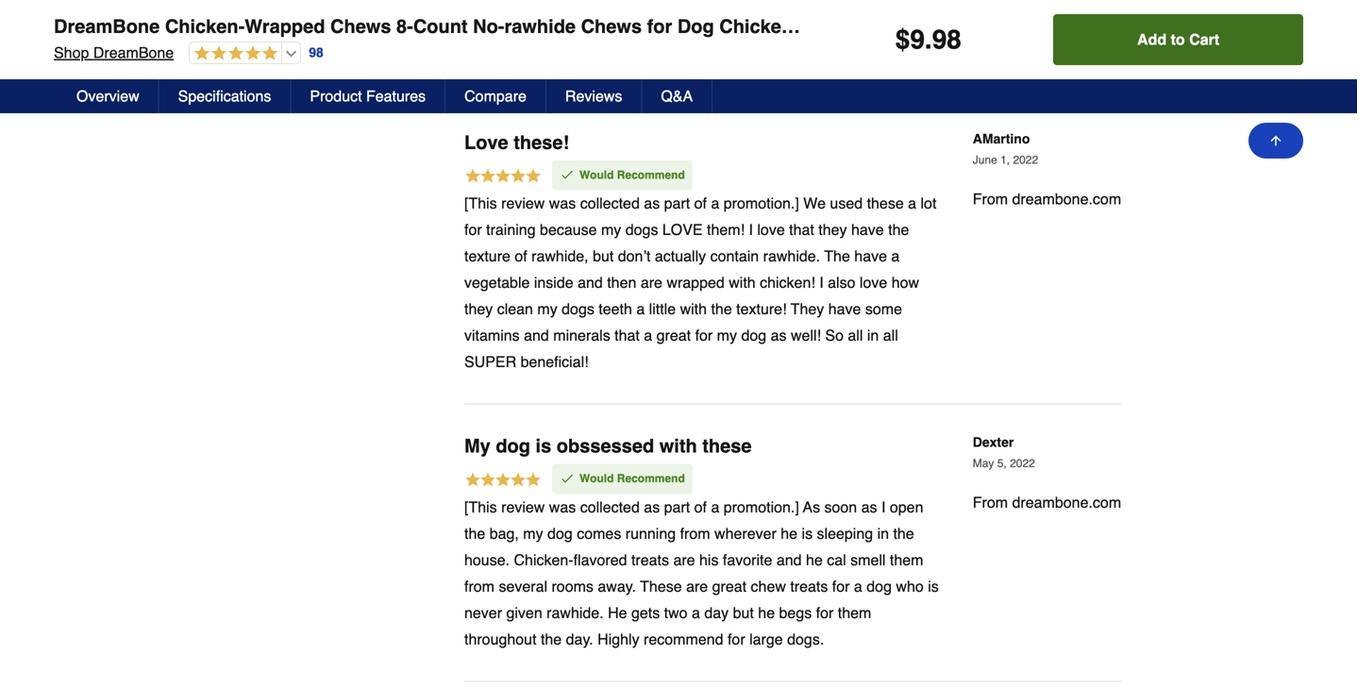 Task type: vqa. For each thing, say whether or not it's contained in the screenshot.
the don't
yes



Task type: describe. For each thing, give the bounding box(es) containing it.
product features button
[[291, 79, 446, 113]]

comes
[[577, 525, 621, 542]]

1 vertical spatial that
[[615, 327, 640, 344]]

the down open
[[893, 525, 914, 542]]

was for these!
[[549, 194, 576, 212]]

rooms
[[552, 577, 594, 595]]

2022 for my dog is obssessed with these
[[1010, 457, 1035, 470]]

0 horizontal spatial love
[[757, 221, 785, 238]]

dogs.
[[787, 630, 824, 648]]

minerals
[[553, 327, 610, 344]]

1 chews from the left
[[330, 16, 391, 37]]

q&a button
[[642, 79, 713, 113]]

0 vertical spatial they
[[819, 221, 847, 238]]

product features
[[310, 87, 426, 105]]

house.
[[464, 551, 510, 568]]

checkmark image
[[560, 167, 575, 182]]

would for these!
[[579, 168, 614, 182]]

compare button
[[446, 79, 546, 113]]

dexter may 5, 2022
[[973, 435, 1035, 470]]

dreambone.com for my dog is obssessed with these
[[1012, 494, 1121, 511]]

count)
[[883, 16, 944, 37]]

a down little
[[644, 327, 652, 344]]

0 horizontal spatial and
[[524, 327, 549, 344]]

as right soon on the bottom right
[[861, 498, 877, 516]]

add to cart
[[1137, 31, 1220, 48]]

would recommend for these!
[[579, 168, 685, 182]]

from dreambone.com for love these!
[[973, 190, 1121, 208]]

1 vertical spatial he
[[806, 551, 823, 568]]

rawhide. inside [this review was collected as part of a promotion.] we used these a lot for training because my dogs love them! i love that they have the texture of rawhide, but don't actually contain rawhide. the have a vegetable inside and then are wrapped with chicken! i also love how they clean my dogs teeth a little with the texture!  they have some vitamins and minerals that a great for my dog as well! so all in all super beneficial!
[[763, 247, 820, 265]]

the down wrapped
[[711, 300, 732, 318]]

1 vertical spatial with
[[680, 300, 707, 318]]

they
[[791, 300, 824, 318]]

who
[[896, 577, 924, 595]]

promotion.] for love these!
[[724, 194, 799, 212]]

wrapped
[[245, 16, 325, 37]]

don't
[[618, 247, 651, 265]]

these
[[640, 577, 682, 595]]

specifications button
[[159, 79, 291, 113]]

1,
[[1001, 153, 1010, 166]]

2 vertical spatial have
[[828, 300, 861, 318]]

from for love these!
[[973, 190, 1008, 208]]

dog right my
[[496, 435, 530, 457]]

day.
[[566, 630, 593, 648]]

highly
[[598, 630, 640, 648]]

5 stars image for these!
[[464, 167, 542, 187]]

as left the well!
[[771, 327, 787, 344]]

part for love these!
[[664, 194, 690, 212]]

wrapped
[[667, 274, 725, 291]]

checkmark image
[[560, 471, 575, 486]]

how
[[892, 274, 919, 291]]

2 vertical spatial with
[[659, 435, 697, 457]]

1 vertical spatial from
[[464, 577, 495, 595]]

2022 for love these!
[[1013, 153, 1038, 166]]

a down smell
[[854, 577, 862, 595]]

for down wrapped
[[695, 327, 713, 344]]

a left little
[[636, 300, 645, 318]]

his
[[699, 551, 719, 568]]

well!
[[791, 327, 821, 344]]

my
[[464, 435, 491, 457]]

chicken!
[[760, 274, 815, 291]]

training
[[486, 221, 536, 238]]

a up how
[[891, 247, 900, 265]]

we
[[803, 194, 826, 212]]

0 vertical spatial with
[[729, 274, 756, 291]]

recommend for my dog is obssessed with these
[[617, 472, 685, 485]]

texture
[[464, 247, 511, 265]]

[this review was collected as part of a promotion.] as soon as i open the bag, my dog comes running from wherever he is sleeping in the house. chicken-flavored treats are his favorite and he cal smell them from several rooms away. these are great chew treats for a dog who is never given rawhide. he gets two a day but he begs for them throughout the day. highly recommend for large dogs.
[[464, 498, 939, 648]]

away.
[[598, 577, 636, 595]]

arrow up image
[[1268, 133, 1284, 148]]

bag,
[[490, 525, 519, 542]]

actually
[[655, 247, 706, 265]]

as up running
[[644, 498, 660, 516]]

0 vertical spatial he
[[781, 525, 798, 542]]

dexter
[[973, 435, 1014, 450]]

8-
[[396, 16, 413, 37]]

recommend
[[644, 630, 723, 648]]

a left lot
[[908, 194, 916, 212]]

1 horizontal spatial treats
[[790, 577, 828, 595]]

amartino
[[973, 131, 1030, 146]]

i inside [this review was collected as part of a promotion.] as soon as i open the bag, my dog comes running from wherever he is sleeping in the house. chicken-flavored treats are his favorite and he cal smell them from several rooms away. these are great chew treats for a dog who is never given rawhide. he gets two a day but he begs for them throughout the day. highly recommend for large dogs.
[[881, 498, 886, 516]]

my inside [this review was collected as part of a promotion.] as soon as i open the bag, my dog comes running from wherever he is sleeping in the house. chicken-flavored treats are his favorite and he cal smell them from several rooms away. these are great chew treats for a dog who is never given rawhide. he gets two a day but he begs for them throughout the day. highly recommend for large dogs.
[[523, 525, 543, 542]]

as up don't
[[644, 194, 660, 212]]

teeth
[[599, 300, 632, 318]]

0 vertical spatial chicken-
[[165, 16, 245, 37]]

for right begs
[[816, 604, 834, 621]]

0 vertical spatial treats
[[631, 551, 669, 568]]

smell
[[850, 551, 886, 568]]

vegetable
[[464, 274, 530, 291]]

specifications
[[178, 87, 271, 105]]

and inside [this review was collected as part of a promotion.] as soon as i open the bag, my dog comes running from wherever he is sleeping in the house. chicken-flavored treats are his favorite and he cal smell them from several rooms away. these are great chew treats for a dog who is never given rawhide. he gets two a day but he begs for them throughout the day. highly recommend for large dogs.
[[777, 551, 802, 568]]

1 horizontal spatial them
[[890, 551, 923, 568]]

of for these!
[[694, 194, 707, 212]]

.
[[925, 25, 932, 55]]

these inside [this review was collected as part of a promotion.] we used these a lot for training because my dogs love them! i love that they have the texture of rawhide, but don't actually contain rawhide. the have a vegetable inside and then are wrapped with chicken! i also love how they clean my dogs teeth a little with the texture!  they have some vitamins and minerals that a great for my dog as well! so all in all super beneficial!
[[867, 194, 904, 212]]

rawhide
[[504, 16, 576, 37]]

never
[[464, 604, 502, 621]]

1 vertical spatial are
[[673, 551, 695, 568]]

overview button
[[58, 79, 159, 113]]

$
[[895, 25, 910, 55]]

1 vertical spatial is
[[802, 525, 813, 542]]

he
[[608, 604, 627, 621]]

but inside [this review was collected as part of a promotion.] as soon as i open the bag, my dog comes running from wherever he is sleeping in the house. chicken-flavored treats are his favorite and he cal smell them from several rooms away. these are great chew treats for a dog who is never given rawhide. he gets two a day but he begs for them throughout the day. highly recommend for large dogs.
[[733, 604, 754, 621]]

given
[[506, 604, 542, 621]]

obssessed
[[557, 435, 654, 457]]

4.9 stars image
[[190, 45, 278, 63]]

[this for my
[[464, 498, 497, 516]]

features
[[366, 87, 426, 105]]

flavor
[[798, 16, 855, 37]]

1 horizontal spatial and
[[578, 274, 603, 291]]

cart
[[1189, 31, 1220, 48]]

clean
[[497, 300, 533, 318]]

in inside [this review was collected as part of a promotion.] we used these a lot for training because my dogs love them! i love that they have the texture of rawhide, but don't actually contain rawhide. the have a vegetable inside and then are wrapped with chicken! i also love how they clean my dogs teeth a little with the texture!  they have some vitamins and minerals that a great for my dog as well! so all in all super beneficial!
[[867, 327, 879, 344]]

count
[[413, 16, 468, 37]]

0 vertical spatial that
[[789, 221, 814, 238]]

june
[[973, 153, 997, 166]]

inside
[[534, 274, 573, 291]]

soon
[[824, 498, 857, 516]]

are inside [this review was collected as part of a promotion.] we used these a lot for training because my dogs love them! i love that they have the texture of rawhide, but don't actually contain rawhide. the have a vegetable inside and then are wrapped with chicken! i also love how they clean my dogs teeth a little with the texture!  they have some vitamins and minerals that a great for my dog as well! so all in all super beneficial!
[[641, 274, 662, 291]]

them!
[[707, 221, 745, 238]]

flavored
[[573, 551, 627, 568]]

would for dog
[[579, 472, 614, 485]]

dog down smell
[[867, 577, 892, 595]]

the
[[824, 247, 850, 265]]

a up the them! at top right
[[711, 194, 719, 212]]

would recommend for dog
[[579, 472, 685, 485]]

a up wherever in the bottom right of the page
[[711, 498, 719, 516]]

also
[[828, 274, 856, 291]]

for down cal
[[832, 577, 850, 595]]

because
[[540, 221, 597, 238]]

large
[[749, 630, 783, 648]]

so
[[825, 327, 844, 344]]



Task type: locate. For each thing, give the bounding box(es) containing it.
1 review from the top
[[501, 194, 545, 212]]

promotion.] up the them! at top right
[[724, 194, 799, 212]]

1 vertical spatial would recommend
[[579, 472, 685, 485]]

rawhide,
[[531, 247, 589, 265]]

all down some
[[883, 327, 898, 344]]

review for these!
[[501, 194, 545, 212]]

from up never
[[464, 577, 495, 595]]

in down some
[[867, 327, 879, 344]]

super
[[464, 353, 516, 371]]

promotion.] inside [this review was collected as part of a promotion.] as soon as i open the bag, my dog comes running from wherever he is sleeping in the house. chicken-flavored treats are his favorite and he cal smell them from several rooms away. these are great chew treats for a dog who is never given rawhide. he gets two a day but he begs for them throughout the day. highly recommend for large dogs.
[[724, 498, 799, 516]]

the up how
[[888, 221, 909, 238]]

part for my dog is obssessed with these
[[664, 498, 690, 516]]

1 vertical spatial 5 stars image
[[464, 471, 542, 491]]

beneficial!
[[521, 353, 589, 371]]

0 vertical spatial in
[[867, 327, 879, 344]]

would
[[579, 168, 614, 182], [579, 472, 614, 485]]

0 vertical spatial would
[[579, 168, 614, 182]]

is down as
[[802, 525, 813, 542]]

0 vertical spatial promotion.]
[[724, 194, 799, 212]]

and left then
[[578, 274, 603, 291]]

them
[[890, 551, 923, 568], [838, 604, 871, 621]]

shop dreambone
[[54, 44, 174, 61]]

1 vertical spatial rawhide.
[[547, 604, 604, 621]]

add
[[1137, 31, 1167, 48]]

reviews button
[[546, 79, 642, 113]]

0 vertical spatial is
[[536, 435, 551, 457]]

2 part from the top
[[664, 498, 690, 516]]

0 horizontal spatial dogs
[[562, 300, 594, 318]]

dreambone.com
[[1012, 190, 1121, 208], [1012, 494, 1121, 511]]

he left cal
[[806, 551, 823, 568]]

0 vertical spatial and
[[578, 274, 603, 291]]

1 horizontal spatial i
[[819, 274, 824, 291]]

review inside [this review was collected as part of a promotion.] we used these a lot for training because my dogs love them! i love that they have the texture of rawhide, but don't actually contain rawhide. the have a vegetable inside and then are wrapped with chicken! i also love how they clean my dogs teeth a little with the texture!  they have some vitamins and minerals that a great for my dog as well! so all in all super beneficial!
[[501, 194, 545, 212]]

2022
[[1013, 153, 1038, 166], [1010, 457, 1035, 470]]

chews right rawhide
[[581, 16, 642, 37]]

review for dog
[[501, 498, 545, 516]]

to
[[1171, 31, 1185, 48]]

1 5 stars image from the top
[[464, 167, 542, 187]]

1 vertical spatial chicken-
[[514, 551, 573, 568]]

1 dreambone.com from the top
[[1012, 190, 1121, 208]]

dog left comes
[[547, 525, 573, 542]]

1 vertical spatial of
[[515, 247, 527, 265]]

2 dreambone.com from the top
[[1012, 494, 1121, 511]]

0 vertical spatial dreambone.com
[[1012, 190, 1121, 208]]

chicken- up 4.9 stars image
[[165, 16, 245, 37]]

1 horizontal spatial from
[[680, 525, 710, 542]]

2022 right 1,
[[1013, 153, 1038, 166]]

from dreambone.com for my dog is obssessed with these
[[973, 494, 1121, 511]]

2 5 stars image from the top
[[464, 471, 542, 491]]

1 [this from the top
[[464, 194, 497, 212]]

0 vertical spatial [this
[[464, 194, 497, 212]]

of for dog
[[694, 498, 707, 516]]

my up don't
[[601, 221, 621, 238]]

1 vertical spatial they
[[464, 300, 493, 318]]

overview
[[76, 87, 139, 105]]

98 down wrapped
[[309, 45, 323, 60]]

chews
[[330, 16, 391, 37], [581, 16, 642, 37]]

that down we
[[789, 221, 814, 238]]

1 vertical spatial treats
[[790, 577, 828, 595]]

throughout
[[464, 630, 537, 648]]

contain
[[710, 247, 759, 265]]

0 horizontal spatial they
[[464, 300, 493, 318]]

1 vertical spatial [this
[[464, 498, 497, 516]]

2 vertical spatial he
[[758, 604, 775, 621]]

are up little
[[641, 274, 662, 291]]

love these!
[[464, 132, 569, 153]]

2 vertical spatial is
[[928, 577, 939, 595]]

my down texture!
[[717, 327, 737, 344]]

0 vertical spatial was
[[549, 194, 576, 212]]

review up bag,
[[501, 498, 545, 516]]

1 vertical spatial collected
[[580, 498, 640, 516]]

0 vertical spatial 5 stars image
[[464, 167, 542, 187]]

2022 inside amartino june 1, 2022
[[1013, 153, 1038, 166]]

0 horizontal spatial is
[[536, 435, 551, 457]]

collected
[[580, 194, 640, 212], [580, 498, 640, 516]]

with down "contain"
[[729, 274, 756, 291]]

from down june
[[973, 190, 1008, 208]]

from down may
[[973, 494, 1008, 511]]

great inside [this review was collected as part of a promotion.] we used these a lot for training because my dogs love them! i love that they have the texture of rawhide, but don't actually contain rawhide. the have a vegetable inside and then are wrapped with chicken! i also love how they clean my dogs teeth a little with the texture!  they have some vitamins and minerals that a great for my dog as well! so all in all super beneficial!
[[657, 327, 691, 344]]

1 collected from the top
[[580, 194, 640, 212]]

would right checkmark image
[[579, 472, 614, 485]]

1 vertical spatial was
[[549, 498, 576, 516]]

from
[[973, 190, 1008, 208], [973, 494, 1008, 511]]

1 part from the top
[[664, 194, 690, 212]]

1 horizontal spatial all
[[883, 327, 898, 344]]

2 vertical spatial and
[[777, 551, 802, 568]]

was down checkmark image
[[549, 498, 576, 516]]

2 from dreambone.com from the top
[[973, 494, 1121, 511]]

98
[[932, 25, 962, 55], [309, 45, 323, 60]]

rawhide. up chicken!
[[763, 247, 820, 265]]

1 horizontal spatial is
[[802, 525, 813, 542]]

part
[[664, 194, 690, 212], [664, 498, 690, 516]]

of inside [this review was collected as part of a promotion.] as soon as i open the bag, my dog comes running from wherever he is sleeping in the house. chicken-flavored treats are his favorite and he cal smell them from several rooms away. these are great chew treats for a dog who is never given rawhide. he gets two a day but he begs for them throughout the day. highly recommend for large dogs.
[[694, 498, 707, 516]]

1 horizontal spatial these
[[867, 194, 904, 212]]

love
[[662, 221, 703, 238]]

no-
[[473, 16, 504, 37]]

recommend
[[617, 168, 685, 182], [617, 472, 685, 485]]

texture!
[[736, 300, 787, 318]]

collected up the because
[[580, 194, 640, 212]]

1 was from the top
[[549, 194, 576, 212]]

2 would from the top
[[579, 472, 614, 485]]

and up chew
[[777, 551, 802, 568]]

2 review from the top
[[501, 498, 545, 516]]

part up running
[[664, 498, 690, 516]]

of down the training
[[515, 247, 527, 265]]

0 horizontal spatial rawhide.
[[547, 604, 604, 621]]

0 vertical spatial but
[[593, 247, 614, 265]]

5 stars image down my
[[464, 471, 542, 491]]

5 stars image
[[464, 167, 542, 187], [464, 471, 542, 491]]

dreambone chicken-wrapped chews 8-count no-rawhide chews for dog chicken flavor (8-count)
[[54, 16, 944, 37]]

running
[[626, 525, 676, 542]]

1 vertical spatial recommend
[[617, 472, 685, 485]]

may
[[973, 457, 994, 470]]

1 vertical spatial these
[[702, 435, 752, 457]]

0 vertical spatial 2022
[[1013, 153, 1038, 166]]

1 promotion.] from the top
[[724, 194, 799, 212]]

0 vertical spatial collected
[[580, 194, 640, 212]]

recommend for love these!
[[617, 168, 685, 182]]

all right so
[[848, 327, 863, 344]]

[this up bag,
[[464, 498, 497, 516]]

0 vertical spatial from
[[680, 525, 710, 542]]

several
[[499, 577, 547, 595]]

1 horizontal spatial they
[[819, 221, 847, 238]]

1 horizontal spatial 98
[[932, 25, 962, 55]]

1 recommend from the top
[[617, 168, 685, 182]]

these right used
[[867, 194, 904, 212]]

0 vertical spatial part
[[664, 194, 690, 212]]

love up "contain"
[[757, 221, 785, 238]]

and
[[578, 274, 603, 291], [524, 327, 549, 344], [777, 551, 802, 568]]

2 vertical spatial are
[[686, 577, 708, 595]]

vitamins
[[464, 327, 520, 344]]

promotion.] up wherever in the bottom right of the page
[[724, 498, 799, 516]]

with right obssessed
[[659, 435, 697, 457]]

sleeping
[[817, 525, 873, 542]]

1 vertical spatial and
[[524, 327, 549, 344]]

is right who
[[928, 577, 939, 595]]

them up who
[[890, 551, 923, 568]]

0 vertical spatial have
[[851, 221, 884, 238]]

collected for dog
[[580, 498, 640, 516]]

great up day
[[712, 577, 747, 595]]

(8-
[[860, 16, 883, 37]]

was up the because
[[549, 194, 576, 212]]

great
[[657, 327, 691, 344], [712, 577, 747, 595]]

chicken- up several at bottom left
[[514, 551, 573, 568]]

0 vertical spatial are
[[641, 274, 662, 291]]

chicken
[[719, 16, 793, 37]]

two
[[664, 604, 688, 621]]

that
[[789, 221, 814, 238], [615, 327, 640, 344]]

add to cart button
[[1053, 14, 1303, 65]]

i left open
[[881, 498, 886, 516]]

0 vertical spatial of
[[694, 194, 707, 212]]

chew
[[751, 577, 786, 595]]

1 vertical spatial dreambone
[[93, 44, 174, 61]]

review up the training
[[501, 194, 545, 212]]

1 horizontal spatial but
[[733, 604, 754, 621]]

1 vertical spatial in
[[877, 525, 889, 542]]

in
[[867, 327, 879, 344], [877, 525, 889, 542]]

dreambone.com for love these!
[[1012, 190, 1121, 208]]

1 vertical spatial great
[[712, 577, 747, 595]]

the up house. in the bottom of the page
[[464, 525, 485, 542]]

was
[[549, 194, 576, 212], [549, 498, 576, 516]]

for left large
[[728, 630, 745, 648]]

collected up comes
[[580, 498, 640, 516]]

1 vertical spatial but
[[733, 604, 754, 621]]

0 horizontal spatial chews
[[330, 16, 391, 37]]

a right two
[[692, 604, 700, 621]]

1 horizontal spatial love
[[860, 274, 887, 291]]

1 from dreambone.com from the top
[[973, 190, 1121, 208]]

0 horizontal spatial that
[[615, 327, 640, 344]]

great inside [this review was collected as part of a promotion.] as soon as i open the bag, my dog comes running from wherever he is sleeping in the house. chicken-flavored treats are his favorite and he cal smell them from several rooms away. these are great chew treats for a dog who is never given rawhide. he gets two a day but he begs for them throughout the day. highly recommend for large dogs.
[[712, 577, 747, 595]]

1 horizontal spatial chicken-
[[514, 551, 573, 568]]

2022 inside dexter may 5, 2022
[[1010, 457, 1035, 470]]

1 vertical spatial dreambone.com
[[1012, 494, 1121, 511]]

2 recommend from the top
[[617, 472, 685, 485]]

0 vertical spatial from
[[973, 190, 1008, 208]]

have down also
[[828, 300, 861, 318]]

treats up begs
[[790, 577, 828, 595]]

2 would recommend from the top
[[579, 472, 685, 485]]

0 vertical spatial love
[[757, 221, 785, 238]]

are left the his
[[673, 551, 695, 568]]

collected inside [this review was collected as part of a promotion.] as soon as i open the bag, my dog comes running from wherever he is sleeping in the house. chicken-flavored treats are his favorite and he cal smell them from several rooms away. these are great chew treats for a dog who is never given rawhide. he gets two a day but he begs for them throughout the day. highly recommend for large dogs.
[[580, 498, 640, 516]]

0 vertical spatial dreambone
[[54, 16, 160, 37]]

2 chews from the left
[[581, 16, 642, 37]]

2 horizontal spatial is
[[928, 577, 939, 595]]

0 vertical spatial recommend
[[617, 168, 685, 182]]

[this up the training
[[464, 194, 497, 212]]

my right bag,
[[523, 525, 543, 542]]

dog inside [this review was collected as part of a promotion.] we used these a lot for training because my dogs love them! i love that they have the texture of rawhide, but don't actually contain rawhide. the have a vegetable inside and then are wrapped with chicken! i also love how they clean my dogs teeth a little with the texture!  they have some vitamins and minerals that a great for my dog as well! so all in all super beneficial!
[[741, 327, 766, 344]]

2 was from the top
[[549, 498, 576, 516]]

great down little
[[657, 327, 691, 344]]

1 vertical spatial dogs
[[562, 300, 594, 318]]

dreambone.com down dexter may 5, 2022
[[1012, 494, 1121, 511]]

1 all from the left
[[848, 327, 863, 344]]

love up some
[[860, 274, 887, 291]]

collected inside [this review was collected as part of a promotion.] we used these a lot for training because my dogs love them! i love that they have the texture of rawhide, but don't actually contain rawhide. the have a vegetable inside and then are wrapped with chicken! i also love how they clean my dogs teeth a little with the texture!  they have some vitamins and minerals that a great for my dog as well! so all in all super beneficial!
[[580, 194, 640, 212]]

5,
[[997, 457, 1007, 470]]

dreambone up shop dreambone
[[54, 16, 160, 37]]

these up wherever in the bottom right of the page
[[702, 435, 752, 457]]

used
[[830, 194, 863, 212]]

dreambone up 'overview' button
[[93, 44, 174, 61]]

my down inside
[[537, 300, 558, 318]]

$ 9 . 98
[[895, 25, 962, 55]]

then
[[607, 274, 636, 291]]

was inside [this review was collected as part of a promotion.] as soon as i open the bag, my dog comes running from wherever he is sleeping in the house. chicken-flavored treats are his favorite and he cal smell them from several rooms away. these are great chew treats for a dog who is never given rawhide. he gets two a day but he begs for them throughout the day. highly recommend for large dogs.
[[549, 498, 576, 516]]

my dog is obssessed with these
[[464, 435, 752, 457]]

1 horizontal spatial that
[[789, 221, 814, 238]]

of up the love
[[694, 194, 707, 212]]

from dreambone.com
[[973, 190, 1121, 208], [973, 494, 1121, 511]]

favorite
[[723, 551, 772, 568]]

q&a
[[661, 87, 693, 105]]

0 horizontal spatial from
[[464, 577, 495, 595]]

wherever
[[714, 525, 777, 542]]

for left dog at top
[[647, 16, 672, 37]]

0 vertical spatial them
[[890, 551, 923, 568]]

0 vertical spatial rawhide.
[[763, 247, 820, 265]]

1 vertical spatial part
[[664, 498, 690, 516]]

them down smell
[[838, 604, 871, 621]]

1 vertical spatial have
[[854, 247, 887, 265]]

0 vertical spatial these
[[867, 194, 904, 212]]

1 vertical spatial from
[[973, 494, 1008, 511]]

some
[[865, 300, 902, 318]]

treats
[[631, 551, 669, 568], [790, 577, 828, 595]]

2 promotion.] from the top
[[724, 498, 799, 516]]

2 from from the top
[[973, 494, 1008, 511]]

rawhide. down rooms
[[547, 604, 604, 621]]

was for dog
[[549, 498, 576, 516]]

0 horizontal spatial great
[[657, 327, 691, 344]]

from
[[680, 525, 710, 542], [464, 577, 495, 595]]

1 vertical spatial 2022
[[1010, 457, 1035, 470]]

have down used
[[851, 221, 884, 238]]

1 from from the top
[[973, 190, 1008, 208]]

1 vertical spatial promotion.]
[[724, 498, 799, 516]]

from for my dog is obssessed with these
[[973, 494, 1008, 511]]

1 vertical spatial from dreambone.com
[[973, 494, 1121, 511]]

for up texture
[[464, 221, 482, 238]]

these!
[[514, 132, 569, 153]]

rawhide. inside [this review was collected as part of a promotion.] as soon as i open the bag, my dog comes running from wherever he is sleeping in the house. chicken-flavored treats are his favorite and he cal smell them from several rooms away. these are great chew treats for a dog who is never given rawhide. he gets two a day but he begs for them throughout the day. highly recommend for large dogs.
[[547, 604, 604, 621]]

2 collected from the top
[[580, 498, 640, 516]]

a
[[711, 194, 719, 212], [908, 194, 916, 212], [891, 247, 900, 265], [636, 300, 645, 318], [644, 327, 652, 344], [711, 498, 719, 516], [854, 577, 862, 595], [692, 604, 700, 621]]

gets
[[631, 604, 660, 621]]

1 would recommend from the top
[[579, 168, 685, 182]]

i right the them! at top right
[[749, 221, 753, 238]]

2 vertical spatial of
[[694, 498, 707, 516]]

begs
[[779, 604, 812, 621]]

2022 right 5,
[[1010, 457, 1035, 470]]

9
[[910, 25, 925, 55]]

0 horizontal spatial i
[[749, 221, 753, 238]]

[this inside [this review was collected as part of a promotion.] we used these a lot for training because my dogs love them! i love that they have the texture of rawhide, but don't actually contain rawhide. the have a vegetable inside and then are wrapped with chicken! i also love how they clean my dogs teeth a little with the texture!  they have some vitamins and minerals that a great for my dog as well! so all in all super beneficial!
[[464, 194, 497, 212]]

2 horizontal spatial he
[[806, 551, 823, 568]]

dog down texture!
[[741, 327, 766, 344]]

but
[[593, 247, 614, 265], [733, 604, 754, 621]]

cal
[[827, 551, 846, 568]]

promotion.] inside [this review was collected as part of a promotion.] we used these a lot for training because my dogs love them! i love that they have the texture of rawhide, but don't actually contain rawhide. the have a vegetable inside and then are wrapped with chicken! i also love how they clean my dogs teeth a little with the texture!  they have some vitamins and minerals that a great for my dog as well! so all in all super beneficial!
[[724, 194, 799, 212]]

dogs up don't
[[625, 221, 658, 238]]

review inside [this review was collected as part of a promotion.] as soon as i open the bag, my dog comes running from wherever he is sleeping in the house. chicken-flavored treats are his favorite and he cal smell them from several rooms away. these are great chew treats for a dog who is never given rawhide. he gets two a day but he begs for them throughout the day. highly recommend for large dogs.
[[501, 498, 545, 516]]

are down the his
[[686, 577, 708, 595]]

dogs
[[625, 221, 658, 238], [562, 300, 594, 318]]

love
[[757, 221, 785, 238], [860, 274, 887, 291]]

the left day.
[[541, 630, 562, 648]]

2 [this from the top
[[464, 498, 497, 516]]

1 horizontal spatial chews
[[581, 16, 642, 37]]

promotion.] for my dog is obssessed with these
[[724, 498, 799, 516]]

0 horizontal spatial these
[[702, 435, 752, 457]]

day
[[704, 604, 729, 621]]

0 vertical spatial from dreambone.com
[[973, 190, 1121, 208]]

2 all from the left
[[883, 327, 898, 344]]

are
[[641, 274, 662, 291], [673, 551, 695, 568], [686, 577, 708, 595]]

would right checkmark icon
[[579, 168, 614, 182]]

chicken- inside [this review was collected as part of a promotion.] as soon as i open the bag, my dog comes running from wherever he is sleeping in the house. chicken-flavored treats are his favorite and he cal smell them from several rooms away. these are great chew treats for a dog who is never given rawhide. he gets two a day but he begs for them throughout the day. highly recommend for large dogs.
[[514, 551, 573, 568]]

[this for love
[[464, 194, 497, 212]]

[this inside [this review was collected as part of a promotion.] as soon as i open the bag, my dog comes running from wherever he is sleeping in the house. chicken-flavored treats are his favorite and he cal smell them from several rooms away. these are great chew treats for a dog who is never given rawhide. he gets two a day but he begs for them throughout the day. highly recommend for large dogs.
[[464, 498, 497, 516]]

but inside [this review was collected as part of a promotion.] we used these a lot for training because my dogs love them! i love that they have the texture of rawhide, but don't actually contain rawhide. the have a vegetable inside and then are wrapped with chicken! i also love how they clean my dogs teeth a little with the texture!  they have some vitamins and minerals that a great for my dog as well! so all in all super beneficial!
[[593, 247, 614, 265]]

1 would from the top
[[579, 168, 614, 182]]

as
[[644, 194, 660, 212], [771, 327, 787, 344], [644, 498, 660, 516], [861, 498, 877, 516]]

0 vertical spatial dogs
[[625, 221, 658, 238]]

compare
[[464, 87, 527, 105]]

amartino june 1, 2022
[[973, 131, 1038, 166]]

5 stars image for dog
[[464, 471, 542, 491]]

collected for these!
[[580, 194, 640, 212]]

part inside [this review was collected as part of a promotion.] we used these a lot for training because my dogs love them! i love that they have the texture of rawhide, but don't actually contain rawhide. the have a vegetable inside and then are wrapped with chicken! i also love how they clean my dogs teeth a little with the texture!  they have some vitamins and minerals that a great for my dog as well! so all in all super beneficial!
[[664, 194, 690, 212]]

1 vertical spatial love
[[860, 274, 887, 291]]

but right day
[[733, 604, 754, 621]]

of up the his
[[694, 498, 707, 516]]

is left obssessed
[[536, 435, 551, 457]]

little
[[649, 300, 676, 318]]

product
[[310, 87, 362, 105]]

dreambone
[[54, 16, 160, 37], [93, 44, 174, 61]]

that down teeth
[[615, 327, 640, 344]]

they up vitamins
[[464, 300, 493, 318]]

these
[[867, 194, 904, 212], [702, 435, 752, 457]]

he up large
[[758, 604, 775, 621]]

reviews
[[565, 87, 622, 105]]

from dreambone.com down 5,
[[973, 494, 1121, 511]]

from up the his
[[680, 525, 710, 542]]

would recommend right checkmark icon
[[579, 168, 685, 182]]

was inside [this review was collected as part of a promotion.] we used these a lot for training because my dogs love them! i love that they have the texture of rawhide, but don't actually contain rawhide. the have a vegetable inside and then are wrapped with chicken! i also love how they clean my dogs teeth a little with the texture!  they have some vitamins and minerals that a great for my dog as well! so all in all super beneficial!
[[549, 194, 576, 212]]

open
[[890, 498, 923, 516]]

chews left 8-
[[330, 16, 391, 37]]

treats down running
[[631, 551, 669, 568]]

dogs up minerals
[[562, 300, 594, 318]]

0 horizontal spatial 98
[[309, 45, 323, 60]]

they
[[819, 221, 847, 238], [464, 300, 493, 318]]

would recommend down my dog is obssessed with these
[[579, 472, 685, 485]]

from dreambone.com down 1,
[[973, 190, 1121, 208]]

as
[[803, 498, 820, 516]]

i left also
[[819, 274, 824, 291]]

in inside [this review was collected as part of a promotion.] as soon as i open the bag, my dog comes running from wherever he is sleeping in the house. chicken-flavored treats are his favorite and he cal smell them from several rooms away. these are great chew treats for a dog who is never given rawhide. he gets two a day but he begs for them throughout the day. highly recommend for large dogs.
[[877, 525, 889, 542]]

1 horizontal spatial great
[[712, 577, 747, 595]]

dreambone.com down amartino june 1, 2022 at the top
[[1012, 190, 1121, 208]]

1 horizontal spatial he
[[781, 525, 798, 542]]

2 horizontal spatial and
[[777, 551, 802, 568]]

0 horizontal spatial he
[[758, 604, 775, 621]]

0 horizontal spatial them
[[838, 604, 871, 621]]

part inside [this review was collected as part of a promotion.] as soon as i open the bag, my dog comes running from wherever he is sleeping in the house. chicken-flavored treats are his favorite and he cal smell them from several rooms away. these are great chew treats for a dog who is never given rawhide. he gets two a day but he begs for them throughout the day. highly recommend for large dogs.
[[664, 498, 690, 516]]



